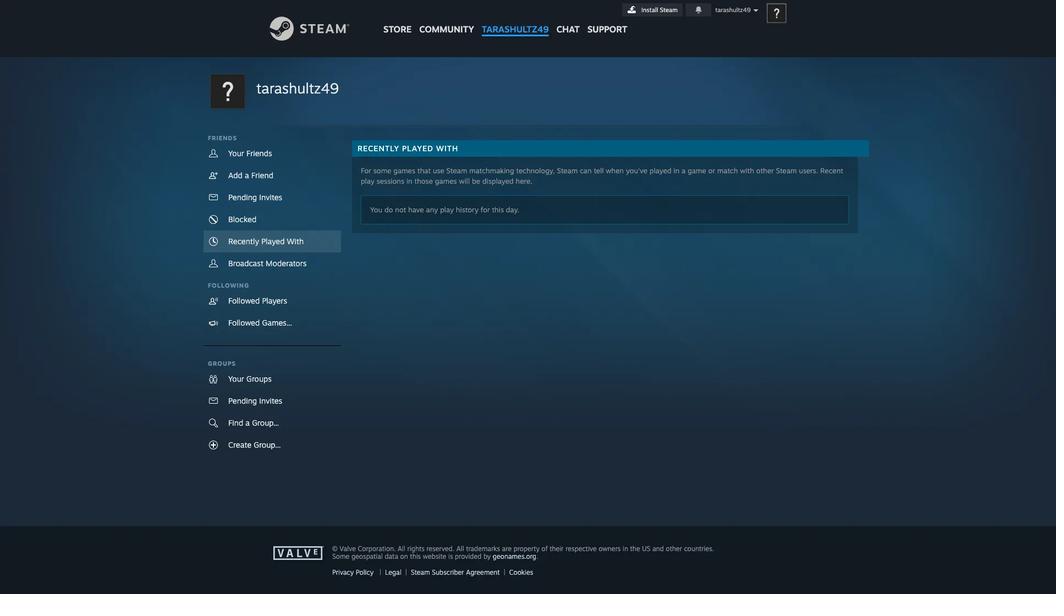 Task type: locate. For each thing, give the bounding box(es) containing it.
your groups link
[[204, 368, 341, 390]]

add a friend link
[[204, 165, 341, 187]]

0 vertical spatial pending invites
[[228, 193, 283, 202]]

are
[[502, 545, 512, 553]]

2 | from the left
[[406, 569, 407, 577]]

pending up blocked at the top left of page
[[228, 193, 257, 202]]

with up the moderators
[[287, 237, 304, 246]]

provided
[[455, 553, 482, 561]]

pending
[[228, 193, 257, 202], [228, 396, 257, 406]]

privacy policy | legal | steam subscriber agreement | cookies
[[333, 569, 534, 577]]

0 vertical spatial play
[[361, 177, 375, 186]]

in inside © valve corporation. all rights reserved. all trademarks are property of their respective owners in the us and other countries. some geospatial data on this website is provided by geonames.org .
[[623, 545, 629, 553]]

other right with
[[757, 166, 775, 175]]

game
[[688, 166, 707, 175]]

a left game
[[682, 166, 686, 175]]

followed for followed games...
[[228, 318, 260, 328]]

0 horizontal spatial tarashultz49
[[257, 79, 339, 97]]

invites down your groups link
[[259, 396, 283, 406]]

1 vertical spatial games
[[435, 177, 457, 186]]

2 invites from the top
[[259, 396, 283, 406]]

community
[[420, 24, 474, 35]]

0 horizontal spatial groups
[[208, 360, 236, 368]]

1 vertical spatial tarashultz49
[[482, 24, 549, 35]]

0 vertical spatial your
[[228, 149, 244, 158]]

1 your from the top
[[228, 149, 244, 158]]

1 horizontal spatial played
[[402, 144, 434, 153]]

install steam
[[642, 6, 678, 14]]

pending invites link up find a group... at the left of page
[[204, 390, 341, 412]]

1 vertical spatial friends
[[247, 149, 272, 158]]

0 vertical spatial pending invites link
[[204, 187, 341, 209]]

0 horizontal spatial with
[[287, 237, 304, 246]]

play right any
[[440, 205, 454, 214]]

followed down followed players
[[228, 318, 260, 328]]

chat link
[[553, 0, 584, 37]]

legal link
[[385, 569, 402, 577]]

store link
[[380, 0, 416, 40]]

1 horizontal spatial in
[[623, 545, 629, 553]]

group... up create group... link
[[252, 418, 279, 428]]

0 horizontal spatial this
[[410, 553, 421, 561]]

pending invites down add a friend
[[228, 193, 283, 202]]

0 vertical spatial pending
[[228, 193, 257, 202]]

1 pending from the top
[[228, 193, 257, 202]]

in
[[674, 166, 680, 175], [407, 177, 413, 186], [623, 545, 629, 553]]

recently played with link
[[204, 231, 341, 253]]

| left legal
[[380, 569, 381, 577]]

recently played with
[[358, 144, 459, 153], [228, 237, 304, 246]]

history
[[456, 205, 479, 214]]

this right on
[[410, 553, 421, 561]]

do
[[385, 205, 393, 214]]

0 vertical spatial group...
[[252, 418, 279, 428]]

your groups
[[228, 374, 272, 384]]

pending for second pending invites 'link'
[[228, 396, 257, 406]]

friends
[[208, 134, 237, 142], [247, 149, 272, 158]]

group...
[[252, 418, 279, 428], [254, 440, 281, 450]]

0 horizontal spatial |
[[380, 569, 381, 577]]

this right for at the left top of the page
[[492, 205, 504, 214]]

0 vertical spatial groups
[[208, 360, 236, 368]]

followed down following
[[228, 296, 260, 306]]

0 horizontal spatial played
[[262, 237, 285, 246]]

privacy policy link
[[333, 569, 374, 577]]

0 vertical spatial tarashultz49 link
[[478, 0, 553, 40]]

friends up the your friends
[[208, 134, 237, 142]]

sessions
[[377, 177, 405, 186]]

|
[[380, 569, 381, 577], [406, 569, 407, 577], [504, 569, 506, 577]]

a right add
[[245, 171, 249, 180]]

1 vertical spatial recently
[[228, 237, 259, 246]]

played
[[402, 144, 434, 153], [262, 237, 285, 246]]

tarashultz49
[[716, 6, 751, 14], [482, 24, 549, 35], [257, 79, 339, 97]]

pending invites link
[[204, 187, 341, 209], [204, 390, 341, 412]]

1 horizontal spatial tarashultz49
[[482, 24, 549, 35]]

play inside for some games that use steam matchmaking technology, steam can tell when you've played in a game or match with other steam users. recent play sessions in those games will be displayed here.
[[361, 177, 375, 186]]

0 horizontal spatial in
[[407, 177, 413, 186]]

blocked link
[[204, 209, 341, 231]]

in left those
[[407, 177, 413, 186]]

1 vertical spatial other
[[666, 545, 683, 553]]

a
[[682, 166, 686, 175], [245, 171, 249, 180], [246, 418, 250, 428]]

| right legal link
[[406, 569, 407, 577]]

1 vertical spatial group...
[[254, 440, 281, 450]]

in right played
[[674, 166, 680, 175]]

groups up your groups
[[208, 360, 236, 368]]

2 horizontal spatial in
[[674, 166, 680, 175]]

play
[[361, 177, 375, 186], [440, 205, 454, 214]]

valve
[[340, 545, 356, 553]]

1 vertical spatial groups
[[247, 374, 272, 384]]

1 horizontal spatial all
[[457, 545, 464, 553]]

you've
[[626, 166, 648, 175]]

| left cookies
[[504, 569, 506, 577]]

recently played with up that
[[358, 144, 459, 153]]

1 horizontal spatial with
[[437, 144, 459, 153]]

recently down blocked at the top left of page
[[228, 237, 259, 246]]

0 vertical spatial this
[[492, 205, 504, 214]]

this
[[492, 205, 504, 214], [410, 553, 421, 561]]

1 pending invites link from the top
[[204, 187, 341, 209]]

1 vertical spatial with
[[287, 237, 304, 246]]

steam
[[660, 6, 678, 14], [447, 166, 468, 175], [557, 166, 578, 175], [777, 166, 797, 175], [411, 569, 430, 577]]

group... inside find a group... link
[[252, 418, 279, 428]]

groups
[[208, 360, 236, 368], [247, 374, 272, 384]]

with up use
[[437, 144, 459, 153]]

games
[[394, 166, 416, 175], [435, 177, 457, 186]]

countries.
[[685, 545, 715, 553]]

0 vertical spatial played
[[402, 144, 434, 153]]

1 vertical spatial pending invites link
[[204, 390, 341, 412]]

can
[[580, 166, 592, 175]]

have
[[409, 205, 424, 214]]

2 pending invites link from the top
[[204, 390, 341, 412]]

here.
[[516, 177, 533, 186]]

1 vertical spatial invites
[[259, 396, 283, 406]]

your inside "link"
[[228, 149, 244, 158]]

0 vertical spatial other
[[757, 166, 775, 175]]

day.
[[506, 205, 520, 214]]

with
[[437, 144, 459, 153], [287, 237, 304, 246]]

2 vertical spatial in
[[623, 545, 629, 553]]

groups up find a group... at the left of page
[[247, 374, 272, 384]]

other inside for some games that use steam matchmaking technology, steam can tell when you've played in a game or match with other steam users. recent play sessions in those games will be displayed here.
[[757, 166, 775, 175]]

your up find
[[228, 374, 244, 384]]

1 vertical spatial pending invites
[[228, 396, 283, 406]]

1 vertical spatial your
[[228, 374, 244, 384]]

1 horizontal spatial recently
[[358, 144, 400, 153]]

in left the
[[623, 545, 629, 553]]

1 horizontal spatial recently played with
[[358, 144, 459, 153]]

following
[[208, 282, 249, 290]]

your
[[228, 149, 244, 158], [228, 374, 244, 384]]

games up sessions
[[394, 166, 416, 175]]

0 vertical spatial followed
[[228, 296, 260, 306]]

cookies link
[[510, 569, 534, 577]]

0 vertical spatial tarashultz49
[[716, 6, 751, 14]]

0 vertical spatial recently
[[358, 144, 400, 153]]

install
[[642, 6, 659, 14]]

0 vertical spatial friends
[[208, 134, 237, 142]]

0 horizontal spatial all
[[398, 545, 406, 553]]

any
[[426, 205, 438, 214]]

1 horizontal spatial |
[[406, 569, 407, 577]]

2 followed from the top
[[228, 318, 260, 328]]

followed games...
[[228, 318, 292, 328]]

0 vertical spatial invites
[[259, 193, 283, 202]]

1 followed from the top
[[228, 296, 260, 306]]

1 vertical spatial recently played with
[[228, 237, 304, 246]]

pending up find
[[228, 396, 257, 406]]

2 pending from the top
[[228, 396, 257, 406]]

of
[[542, 545, 548, 553]]

match
[[718, 166, 739, 175]]

create group...
[[228, 440, 281, 450]]

other right and
[[666, 545, 683, 553]]

0 vertical spatial with
[[437, 144, 459, 153]]

1 horizontal spatial other
[[757, 166, 775, 175]]

1 vertical spatial pending
[[228, 396, 257, 406]]

in for some
[[623, 545, 629, 553]]

0 horizontal spatial friends
[[208, 134, 237, 142]]

pending invites up find a group... at the left of page
[[228, 396, 283, 406]]

their
[[550, 545, 564, 553]]

invites down add a friend "link"
[[259, 193, 283, 202]]

0 horizontal spatial recently played with
[[228, 237, 304, 246]]

play down for
[[361, 177, 375, 186]]

all left rights
[[398, 545, 406, 553]]

0 vertical spatial in
[[674, 166, 680, 175]]

games...
[[262, 318, 292, 328]]

1 horizontal spatial groups
[[247, 374, 272, 384]]

pending invites
[[228, 193, 283, 202], [228, 396, 283, 406]]

find a group... link
[[204, 412, 341, 434]]

your up add
[[228, 149, 244, 158]]

privacy
[[333, 569, 354, 577]]

0 vertical spatial recently played with
[[358, 144, 459, 153]]

tarashultz49 for the rightmost the 'tarashultz49' link
[[482, 24, 549, 35]]

a right find
[[246, 418, 250, 428]]

this inside © valve corporation. all rights reserved. all trademarks are property of their respective owners in the us and other countries. some geospatial data on this website is provided by geonames.org .
[[410, 553, 421, 561]]

played up that
[[402, 144, 434, 153]]

3 | from the left
[[504, 569, 506, 577]]

install steam link
[[623, 3, 683, 17]]

steam up will
[[447, 166, 468, 175]]

policy
[[356, 569, 374, 577]]

all right is
[[457, 545, 464, 553]]

support
[[588, 24, 628, 35]]

1 horizontal spatial friends
[[247, 149, 272, 158]]

1 vertical spatial followed
[[228, 318, 260, 328]]

played down blocked link
[[262, 237, 285, 246]]

your for your friends
[[228, 149, 244, 158]]

2 horizontal spatial tarashultz49
[[716, 6, 751, 14]]

1 vertical spatial play
[[440, 205, 454, 214]]

recently played with up broadcast moderators
[[228, 237, 304, 246]]

1 horizontal spatial play
[[440, 205, 454, 214]]

.
[[537, 553, 539, 561]]

2 horizontal spatial |
[[504, 569, 506, 577]]

0 horizontal spatial other
[[666, 545, 683, 553]]

2 your from the top
[[228, 374, 244, 384]]

friends up 'friend'
[[247, 149, 272, 158]]

pending invites link down 'friend'
[[204, 187, 341, 209]]

all
[[398, 545, 406, 553], [457, 545, 464, 553]]

you do not have any play history for this day.
[[370, 205, 520, 214]]

the
[[631, 545, 641, 553]]

use
[[433, 166, 445, 175]]

agreement
[[466, 569, 500, 577]]

0 vertical spatial games
[[394, 166, 416, 175]]

a inside "link"
[[245, 171, 249, 180]]

0 horizontal spatial tarashultz49 link
[[257, 78, 339, 99]]

2 vertical spatial tarashultz49
[[257, 79, 339, 97]]

0 horizontal spatial play
[[361, 177, 375, 186]]

games down use
[[435, 177, 457, 186]]

group... down find a group... link
[[254, 440, 281, 450]]

followed
[[228, 296, 260, 306], [228, 318, 260, 328]]

1 vertical spatial this
[[410, 553, 421, 561]]

0 horizontal spatial recently
[[228, 237, 259, 246]]

a inside for some games that use steam matchmaking technology, steam can tell when you've played in a game or match with other steam users. recent play sessions in those games will be displayed here.
[[682, 166, 686, 175]]

chat
[[557, 24, 580, 35]]

recently up some at the top left of page
[[358, 144, 400, 153]]

for
[[361, 166, 372, 175]]



Task type: describe. For each thing, give the bounding box(es) containing it.
steam left users.
[[777, 166, 797, 175]]

1 all from the left
[[398, 545, 406, 553]]

2 all from the left
[[457, 545, 464, 553]]

your friends link
[[204, 143, 341, 165]]

trademarks
[[466, 545, 501, 553]]

a for group...
[[246, 418, 250, 428]]

website
[[423, 553, 447, 561]]

or
[[709, 166, 716, 175]]

steam right the 'install'
[[660, 6, 678, 14]]

tell
[[594, 166, 604, 175]]

store
[[384, 24, 412, 35]]

us
[[643, 545, 651, 553]]

1 vertical spatial played
[[262, 237, 285, 246]]

friends inside "link"
[[247, 149, 272, 158]]

data
[[385, 553, 399, 561]]

your for your groups
[[228, 374, 244, 384]]

your friends
[[228, 149, 272, 158]]

create
[[228, 440, 252, 450]]

will
[[459, 177, 470, 186]]

1 pending invites from the top
[[228, 193, 283, 202]]

steam subscriber agreement link
[[411, 569, 500, 577]]

geospatial
[[352, 553, 383, 561]]

pending for first pending invites 'link' from the top
[[228, 193, 257, 202]]

subscriber
[[432, 569, 464, 577]]

add a friend
[[228, 171, 274, 180]]

©
[[333, 545, 338, 553]]

broadcast moderators
[[228, 259, 307, 268]]

displayed
[[483, 177, 514, 186]]

some
[[333, 553, 350, 561]]

add
[[228, 171, 243, 180]]

respective
[[566, 545, 597, 553]]

followed for followed players
[[228, 296, 260, 306]]

2 pending invites from the top
[[228, 396, 283, 406]]

find a group...
[[228, 418, 279, 428]]

geonames.org link
[[493, 553, 537, 561]]

group... inside create group... link
[[254, 440, 281, 450]]

some
[[374, 166, 392, 175]]

followed games... link
[[204, 312, 341, 334]]

when
[[606, 166, 624, 175]]

cookies
[[510, 569, 534, 577]]

steam left can
[[557, 166, 578, 175]]

owners
[[599, 545, 621, 553]]

other inside © valve corporation. all rights reserved. all trademarks are property of their respective owners in the us and other countries. some geospatial data on this website is provided by geonames.org .
[[666, 545, 683, 553]]

in for other
[[674, 166, 680, 175]]

1 horizontal spatial games
[[435, 177, 457, 186]]

geonames.org
[[493, 553, 537, 561]]

technology,
[[517, 166, 555, 175]]

moderators
[[266, 259, 307, 268]]

played
[[650, 166, 672, 175]]

you
[[370, 205, 383, 214]]

broadcast moderators link
[[204, 253, 341, 275]]

matchmaking
[[470, 166, 515, 175]]

0 horizontal spatial games
[[394, 166, 416, 175]]

groups inside your groups link
[[247, 374, 272, 384]]

that
[[418, 166, 431, 175]]

not
[[395, 205, 406, 214]]

1 | from the left
[[380, 569, 381, 577]]

a for friend
[[245, 171, 249, 180]]

1 horizontal spatial tarashultz49 link
[[478, 0, 553, 40]]

by
[[484, 553, 491, 561]]

players
[[262, 296, 287, 306]]

followed players link
[[204, 290, 341, 312]]

support link
[[584, 0, 632, 37]]

be
[[472, 177, 481, 186]]

users.
[[800, 166, 819, 175]]

for
[[481, 205, 490, 214]]

and
[[653, 545, 664, 553]]

1 vertical spatial in
[[407, 177, 413, 186]]

create group... link
[[204, 434, 341, 456]]

find
[[228, 418, 243, 428]]

rights
[[408, 545, 425, 553]]

for some games that use steam matchmaking technology, steam can tell when you've played in a game or match with other steam users. recent play sessions in those games will be displayed here.
[[361, 166, 844, 186]]

is
[[449, 553, 453, 561]]

community link
[[416, 0, 478, 40]]

1 horizontal spatial this
[[492, 205, 504, 214]]

friend
[[251, 171, 274, 180]]

© valve corporation. all rights reserved. all trademarks are property of their respective owners in the us and other countries. some geospatial data on this website is provided by geonames.org .
[[333, 545, 715, 561]]

valve logo image
[[274, 547, 326, 561]]

tarashultz49 for the bottommost the 'tarashultz49' link
[[257, 79, 339, 97]]

blocked
[[228, 215, 257, 224]]

on
[[401, 553, 408, 561]]

1 invites from the top
[[259, 193, 283, 202]]

recent
[[821, 166, 844, 175]]

1 vertical spatial tarashultz49 link
[[257, 78, 339, 99]]

followed players
[[228, 296, 287, 306]]

reserved.
[[427, 545, 455, 553]]

legal
[[385, 569, 402, 577]]

steam down website
[[411, 569, 430, 577]]

those
[[415, 177, 433, 186]]

with
[[741, 166, 755, 175]]



Task type: vqa. For each thing, say whether or not it's contained in the screenshot.
Blocked link on the top of page
yes



